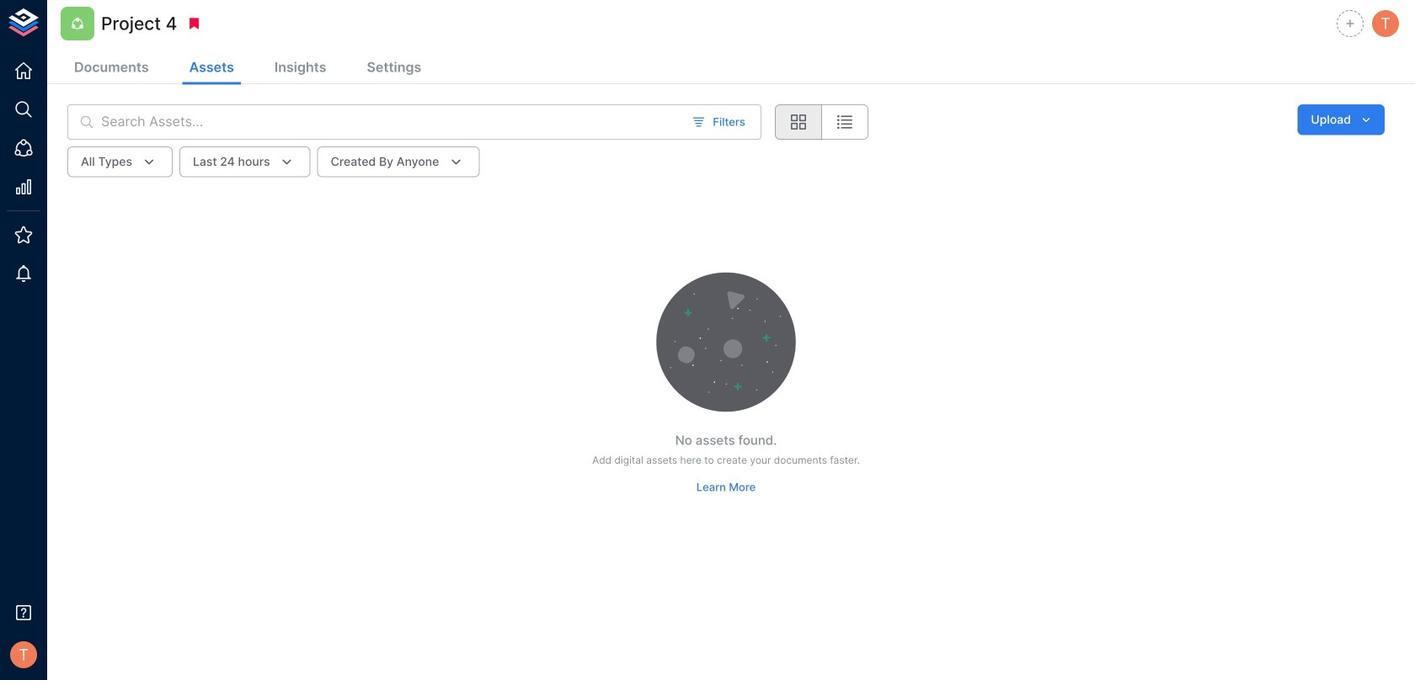 Task type: locate. For each thing, give the bounding box(es) containing it.
Search Assets... text field
[[101, 104, 682, 140]]

group
[[775, 104, 868, 140]]



Task type: describe. For each thing, give the bounding box(es) containing it.
remove bookmark image
[[186, 16, 202, 31]]



Task type: vqa. For each thing, say whether or not it's contained in the screenshot.
Remove Bookmark icon
yes



